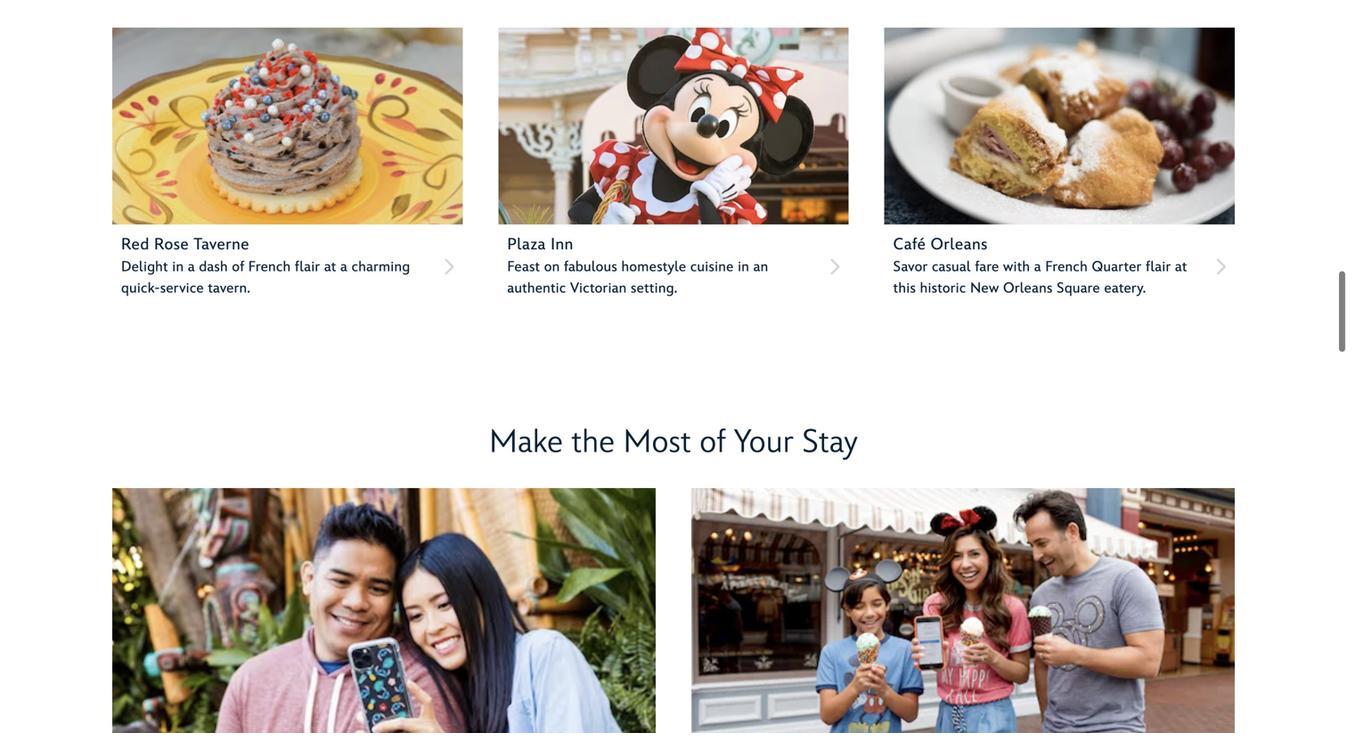 Task type: vqa. For each thing, say whether or not it's contained in the screenshot.
tavern.
yes



Task type: locate. For each thing, give the bounding box(es) containing it.
rose
[[154, 235, 189, 255]]

french inside red rose taverne delight in a dash of french flair at a charming quick-service tavern.
[[248, 259, 291, 276]]

2 in from the left
[[738, 259, 749, 276]]

in left an
[[738, 259, 749, 276]]

at
[[324, 259, 336, 276], [1175, 259, 1187, 276]]

1 vertical spatial of
[[700, 423, 726, 462]]

flair inside red rose taverne delight in a dash of french flair at a charming quick-service tavern.
[[295, 259, 320, 276]]

french up square
[[1045, 259, 1088, 276]]

orleans down with
[[1003, 280, 1053, 297]]

victorian
[[570, 280, 627, 297]]

a
[[188, 259, 195, 276], [340, 259, 348, 276], [1034, 259, 1041, 276]]

feast
[[507, 259, 540, 276]]

plaza
[[507, 235, 546, 255]]

flair for red rose taverne
[[295, 259, 320, 276]]

the
[[572, 423, 615, 462]]

0 horizontal spatial of
[[232, 259, 244, 276]]

an
[[753, 259, 768, 276]]

2 flair from the left
[[1146, 259, 1171, 276]]

flair
[[295, 259, 320, 276], [1146, 259, 1171, 276]]

in inside plaza inn feast on fabulous homestyle cuisine in an authentic victorian setting.
[[738, 259, 749, 276]]

0 vertical spatial of
[[232, 259, 244, 276]]

3 a from the left
[[1034, 259, 1041, 276]]

your
[[734, 423, 794, 462]]

2 horizontal spatial a
[[1034, 259, 1041, 276]]

1 horizontal spatial orleans
[[1003, 280, 1053, 297]]

inn
[[551, 235, 574, 255]]

1 in from the left
[[172, 259, 184, 276]]

0 horizontal spatial flair
[[295, 259, 320, 276]]

this
[[893, 280, 916, 297]]

1 horizontal spatial of
[[700, 423, 726, 462]]

2 french from the left
[[1045, 259, 1088, 276]]

orleans up casual on the top right
[[931, 235, 988, 255]]

flair left charming
[[295, 259, 320, 276]]

0 horizontal spatial a
[[188, 259, 195, 276]]

at inside red rose taverne delight in a dash of french flair at a charming quick-service tavern.
[[324, 259, 336, 276]]

1 horizontal spatial at
[[1175, 259, 1187, 276]]

1 french from the left
[[248, 259, 291, 276]]

taverne
[[194, 235, 249, 255]]

eatery.
[[1104, 280, 1146, 297]]

french
[[248, 259, 291, 276], [1045, 259, 1088, 276]]

1 horizontal spatial a
[[340, 259, 348, 276]]

1 vertical spatial orleans
[[1003, 280, 1053, 297]]

service
[[160, 280, 204, 297]]

minnie mouse carries a basket and strikes a cute pose image
[[498, 28, 849, 225]]

in
[[172, 259, 184, 276], [738, 259, 749, 276]]

orleans
[[931, 235, 988, 255], [1003, 280, 1053, 297]]

1 horizontal spatial flair
[[1146, 259, 1171, 276]]

of
[[232, 259, 244, 276], [700, 423, 726, 462]]

0 horizontal spatial in
[[172, 259, 184, 276]]

of up tavern.
[[232, 259, 244, 276]]

1 flair from the left
[[295, 259, 320, 276]]

at inside café orleans savor casual fare with a french quarter flair at this historic new orleans square eatery.
[[1175, 259, 1187, 276]]

0 horizontal spatial at
[[324, 259, 336, 276]]

café orleans savor casual fare with a french quarter flair at this historic new orleans square eatery.
[[893, 235, 1187, 297]]

a left charming
[[340, 259, 348, 276]]

2 at from the left
[[1175, 259, 1187, 276]]

1 horizontal spatial french
[[1045, 259, 1088, 276]]

fare
[[975, 259, 999, 276]]

dash
[[199, 259, 228, 276]]

flair up eatery. on the top right of the page
[[1146, 259, 1171, 276]]

french up tavern.
[[248, 259, 291, 276]]

2 a from the left
[[340, 259, 348, 276]]

0 horizontal spatial orleans
[[931, 235, 988, 255]]

at right quarter
[[1175, 259, 1187, 276]]

1 at from the left
[[324, 259, 336, 276]]

0 horizontal spatial french
[[248, 259, 291, 276]]

flair inside café orleans savor casual fare with a french quarter flair at this historic new orleans square eatery.
[[1146, 259, 1171, 276]]

1 horizontal spatial in
[[738, 259, 749, 276]]

new
[[970, 280, 999, 297]]

charming
[[352, 259, 410, 276]]

in up service
[[172, 259, 184, 276]]

of left your
[[700, 423, 726, 462]]

cuisine
[[690, 259, 734, 276]]

of inside red rose taverne delight in a dash of french flair at a charming quick-service tavern.
[[232, 259, 244, 276]]

a right with
[[1034, 259, 1041, 276]]

at left charming
[[324, 259, 336, 276]]

quick-
[[121, 280, 160, 297]]

tavern.
[[208, 280, 250, 297]]

a left dash
[[188, 259, 195, 276]]



Task type: describe. For each thing, give the bounding box(es) containing it.
at for café orleans
[[1175, 259, 1187, 276]]

make
[[489, 423, 563, 462]]

fabulous
[[564, 259, 617, 276]]

french inside café orleans savor casual fare with a french quarter flair at this historic new orleans square eatery.
[[1045, 259, 1088, 276]]

delight
[[121, 259, 168, 276]]

historic
[[920, 280, 966, 297]]

in inside red rose taverne delight in a dash of french flair at a charming quick-service tavern.
[[172, 259, 184, 276]]

on
[[544, 259, 560, 276]]

a inside café orleans savor casual fare with a french quarter flair at this historic new orleans square eatery.
[[1034, 259, 1041, 276]]

at for red rose taverne
[[324, 259, 336, 276]]

flair for café orleans
[[1146, 259, 1171, 276]]

plaza inn feast on fabulous homestyle cuisine in an authentic victorian setting.
[[507, 235, 768, 297]]

café
[[893, 235, 926, 255]]

most
[[623, 423, 691, 462]]

stay
[[802, 423, 858, 462]]

savor
[[893, 259, 928, 276]]

make the most of your stay
[[489, 423, 858, 462]]

square
[[1057, 280, 1100, 297]]

quarter
[[1092, 259, 1142, 276]]

authentic
[[507, 280, 566, 297]]

setting.
[[631, 280, 677, 297]]

1 a from the left
[[188, 259, 195, 276]]

0 vertical spatial orleans
[[931, 235, 988, 255]]

homestyle
[[621, 259, 686, 276]]

red
[[121, 235, 149, 255]]

casual
[[932, 259, 971, 276]]

with
[[1003, 259, 1030, 276]]

red rose taverne delight in a dash of french flair at a charming quick-service tavern.
[[121, 235, 410, 297]]



